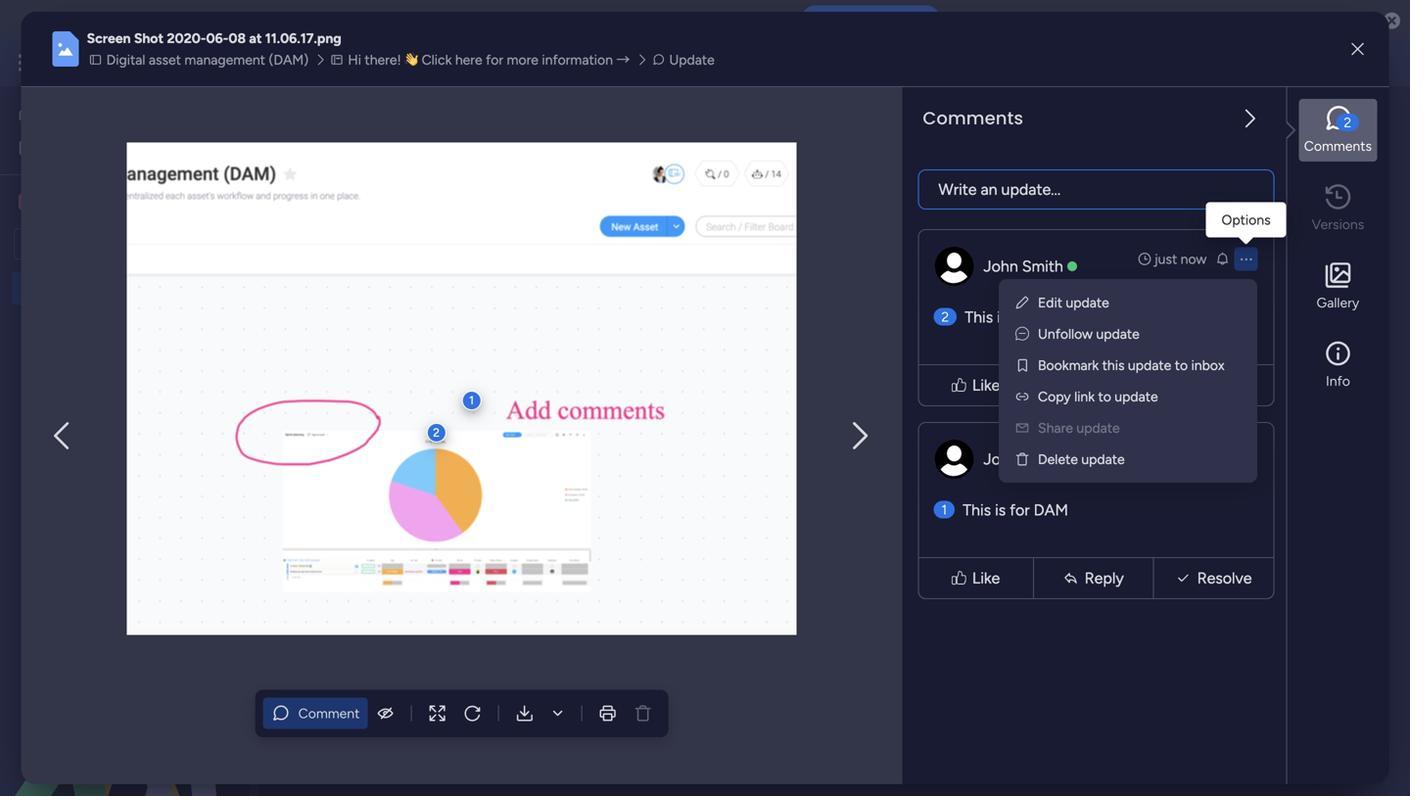 Task type: describe. For each thing, give the bounding box(es) containing it.
→
[[617, 52, 630, 68]]

invite / 1 button
[[1245, 108, 1342, 139]]

unfollow update
[[1039, 326, 1140, 342]]

select product image
[[18, 53, 37, 73]]

update for unfollow update
[[1097, 326, 1140, 342]]

lottie animation element
[[0, 599, 250, 797]]

here:
[[573, 148, 604, 165]]

add
[[454, 236, 480, 252]]

reply button for 2
[[1038, 370, 1150, 402]]

website
[[46, 347, 96, 364]]

options image
[[1239, 252, 1255, 267]]

screen shot 2020-06-09 at 17.51.54.png
[[323, 527, 576, 544]]

update...
[[1002, 180, 1061, 199]]

redesign
[[169, 347, 222, 364]]

17.51.54.png
[[500, 527, 576, 544]]

copy link to update image
[[1015, 389, 1031, 405]]

collaborative whiteboard button
[[531, 176, 702, 208]]

edit
[[1039, 294, 1063, 311]]

v2 search image
[[553, 233, 568, 255]]

1 horizontal spatial to
[[1176, 357, 1189, 374]]

learn more about this package of templates here: https://youtu.be/9x6_kyyrn_e button
[[297, 145, 867, 169]]

there!
[[365, 52, 401, 68]]

see plans
[[343, 54, 402, 71]]

0 horizontal spatial 2
[[433, 426, 440, 440]]

0 horizontal spatial update button
[[319, 550, 390, 572]]

john smith link for 2
[[984, 257, 1064, 276]]

assets
[[110, 193, 155, 211]]

comment
[[298, 705, 360, 722]]

c
[[23, 194, 33, 210]]

1 vertical spatial digital asset management (dam)
[[298, 101, 817, 145]]

👋
[[405, 52, 419, 68]]

info
[[1327, 373, 1351, 390]]

Digital asset management (DAM) field
[[293, 101, 822, 145]]

now!
[[878, 12, 909, 28]]

delete update
[[1039, 451, 1126, 468]]

website homepage redesign
[[46, 347, 222, 364]]

this for 1
[[963, 501, 992, 520]]

john for 1
[[984, 450, 1019, 469]]

public board image for creative requests
[[21, 313, 39, 331]]

this inside button
[[411, 148, 434, 165]]

add widget
[[454, 236, 526, 252]]

options
[[1222, 212, 1271, 228]]

digital asset management (dam) button
[[87, 49, 315, 71]]

2 horizontal spatial 08
[[934, 527, 951, 544]]

inbox
[[1192, 357, 1225, 374]]

1 resolve from the top
[[1198, 376, 1253, 395]]

table
[[360, 184, 392, 200]]

angle down image
[[387, 237, 396, 252]]

shot right the 11.08.33.png
[[840, 527, 870, 544]]

of inside button
[[492, 148, 505, 165]]

like button for 2
[[923, 356, 1030, 415]]

workspace image
[[19, 192, 38, 212]]

online
[[708, 184, 748, 200]]

just now link
[[1137, 250, 1208, 269]]

creative for creative assets
[[45, 193, 106, 211]]

share
[[1039, 420, 1074, 437]]

more inside 'hi there!   👋  click here for more information  →' button
[[507, 52, 539, 68]]

see plans button
[[316, 48, 411, 77]]

widget
[[483, 236, 526, 252]]

john smith link for 1
[[984, 450, 1064, 469]]

automate button
[[1228, 176, 1333, 208]]

management inside button
[[185, 52, 265, 68]]

main table
[[327, 184, 392, 200]]

workspace selection element
[[19, 190, 158, 214]]

bookmark
[[1039, 357, 1100, 374]]

2 horizontal spatial update
[[670, 52, 715, 68]]

2 vertical spatial digital asset management (dam)
[[46, 280, 248, 297]]

dam for 1
[[1034, 501, 1069, 520]]

screen shot 2020-06-08 at 11.08.33.png
[[559, 527, 812, 544]]

3
[[376, 325, 384, 342]]

desktop
[[518, 11, 573, 28]]

v2 unfollow image
[[1016, 326, 1030, 342]]

integrate
[[1064, 184, 1120, 200]]

share update image
[[1015, 420, 1031, 436]]

just
[[1155, 251, 1178, 268]]

out
[[387, 325, 408, 342]]

enable now! button
[[802, 5, 941, 35]]

digital asset management (dam) inside button
[[106, 52, 309, 68]]

new asset
[[305, 236, 369, 253]]

asset inside 'digital asset management (dam)' button
[[149, 52, 181, 68]]

2 comments
[[1305, 114, 1373, 155]]

notifications
[[576, 11, 662, 28]]

gallery
[[1317, 295, 1360, 311]]

download image
[[548, 704, 568, 723]]

reply button for 1
[[1038, 563, 1150, 595]]

info button
[[1300, 334, 1378, 397]]

update down bookmark this update to inbox
[[1115, 389, 1159, 405]]

invite
[[1282, 115, 1316, 132]]

1 vertical spatial to
[[1099, 389, 1112, 405]]

creative for creative requests
[[46, 314, 98, 330]]

public board image
[[21, 346, 39, 365]]

more inside learn more about this package of templates here: https://youtu.be/9x6_kyyrn_e button
[[337, 148, 369, 165]]

integrate button
[[1031, 171, 1220, 213]]

resolve button for 1
[[1159, 563, 1270, 595]]

enable for enable desktop notifications on this computer
[[470, 11, 514, 28]]

add widget button
[[418, 228, 535, 260]]

https://youtu.be/9x6_kyyrn_e
[[608, 148, 796, 165]]

new asset button
[[297, 229, 377, 260]]

john smith for 1
[[984, 450, 1064, 469]]

update for delete update
[[1082, 451, 1126, 468]]

person
[[669, 236, 711, 253]]

is for 2
[[998, 308, 1009, 327]]

about
[[372, 148, 408, 165]]

Search for files search field
[[319, 283, 498, 315]]

person button
[[637, 229, 722, 260]]

1 v1 from the left
[[373, 483, 388, 500]]

this is for dam for 2
[[965, 308, 1071, 327]]

0 horizontal spatial 1
[[469, 393, 474, 408]]

copy
[[1039, 389, 1072, 405]]

2 inside 2 comments
[[1345, 114, 1352, 131]]

see
[[343, 54, 366, 71]]

0 vertical spatial this
[[689, 11, 715, 28]]

edit update
[[1039, 294, 1110, 311]]

write an update...
[[939, 180, 1061, 199]]

write
[[939, 180, 977, 199]]

2 v1 from the left
[[608, 483, 623, 500]]

is for 1
[[996, 501, 1007, 520]]

whiteboard
[[630, 184, 702, 200]]

1 horizontal spatial this
[[1103, 357, 1125, 374]]

john smith image
[[1356, 47, 1387, 78]]

invite / 1
[[1282, 115, 1334, 132]]

update left inbox on the top right of the page
[[1129, 357, 1172, 374]]



Task type: vqa. For each thing, say whether or not it's contained in the screenshot.
section
no



Task type: locate. For each thing, give the bounding box(es) containing it.
automate
[[1263, 184, 1325, 200]]

shot up the work
[[134, 30, 164, 47]]

0 vertical spatial for
[[486, 52, 504, 68]]

1 vertical spatial this is for dam
[[963, 501, 1069, 520]]

1 vertical spatial this
[[965, 308, 994, 327]]

gallery layout group
[[1049, 283, 1124, 315]]

1 inside "button"
[[1328, 115, 1334, 132]]

digital inside list box
[[46, 280, 85, 297]]

2 vertical spatial for
[[1010, 501, 1031, 520]]

0 vertical spatial dam
[[1036, 308, 1071, 327]]

smith
[[1023, 257, 1064, 276], [1023, 450, 1064, 469]]

templates
[[509, 148, 570, 165]]

1 reply button from the top
[[1038, 370, 1150, 402]]

now
[[1181, 251, 1208, 268]]

2 vertical spatial digital
[[46, 280, 85, 297]]

1 horizontal spatial 08
[[699, 527, 716, 544]]

update button
[[650, 49, 721, 71], [319, 550, 390, 572], [555, 550, 626, 572]]

john smith link up 'edit update' image
[[984, 257, 1064, 276]]

2 horizontal spatial (dam)
[[717, 101, 817, 145]]

0 vertical spatial john smith
[[984, 257, 1064, 276]]

john smith link
[[984, 257, 1064, 276], [984, 450, 1064, 469]]

1 horizontal spatial 1
[[942, 502, 948, 519]]

showing
[[319, 325, 373, 342]]

of
[[492, 148, 505, 165], [411, 325, 424, 342]]

files
[[439, 325, 464, 342]]

(dam)
[[269, 52, 309, 68], [717, 101, 817, 145], [209, 280, 248, 297]]

update inside menu item
[[1077, 420, 1121, 437]]

1 horizontal spatial 2
[[942, 309, 950, 326]]

collaborative
[[545, 184, 627, 200]]

/
[[1319, 115, 1325, 132]]

1 vertical spatial more
[[337, 148, 369, 165]]

1 horizontal spatial of
[[492, 148, 505, 165]]

0 vertical spatial comments
[[923, 106, 1024, 131]]

2020-
[[167, 30, 206, 47], [403, 527, 442, 544], [638, 527, 677, 544], [873, 527, 912, 544]]

hi there!   👋  click here for more information  → button
[[328, 49, 636, 71]]

dam right 'edit update' image
[[1036, 308, 1071, 327]]

to right 'link'
[[1099, 389, 1112, 405]]

0 horizontal spatial update
[[339, 553, 385, 569]]

1 reply from the top
[[1085, 376, 1125, 395]]

update up unfollow update
[[1067, 294, 1110, 311]]

2 enable from the left
[[834, 12, 874, 28]]

1 vertical spatial screen shot 2020-06-08 at 11.06.17.png
[[794, 527, 1045, 544]]

update down share update
[[1082, 451, 1126, 468]]

bookmark this update to inbox image
[[1015, 358, 1031, 373]]

2 reply from the top
[[1085, 569, 1125, 588]]

this for 2
[[965, 308, 994, 327]]

screen shot 2020-06-08 at 11.06.17.png
[[87, 30, 342, 47], [794, 527, 1045, 544]]

0 vertical spatial digital asset management (dam)
[[106, 52, 309, 68]]

Search field
[[568, 231, 626, 258]]

1 vertical spatial like button
[[923, 549, 1030, 608]]

08
[[229, 30, 246, 47], [699, 527, 716, 544], [934, 527, 951, 544]]

learn
[[300, 148, 334, 165]]

11.06.17.png up see plans button
[[265, 30, 342, 47]]

0 vertical spatial of
[[492, 148, 505, 165]]

online docs button
[[693, 176, 797, 208]]

v1
[[373, 483, 388, 500], [608, 483, 623, 500]]

update down copy link to update
[[1077, 420, 1121, 437]]

2 horizontal spatial update button
[[650, 49, 721, 71]]

docs
[[751, 184, 782, 200]]

0 vertical spatial like
[[973, 376, 1001, 395]]

list box
[[0, 268, 250, 636]]

0 horizontal spatial this
[[411, 148, 434, 165]]

comments up write
[[923, 106, 1024, 131]]

0 vertical spatial 11.06.17.png
[[265, 30, 342, 47]]

1 vertical spatial john smith
[[984, 450, 1064, 469]]

0 vertical spatial john
[[984, 257, 1019, 276]]

0 horizontal spatial enable
[[470, 11, 514, 28]]

1 enable from the left
[[470, 11, 514, 28]]

1 vertical spatial reply
[[1085, 569, 1125, 588]]

unfollow
[[1039, 326, 1094, 342]]

digital left the work
[[106, 52, 145, 68]]

2 reply button from the top
[[1038, 563, 1150, 595]]

0 horizontal spatial comments
[[923, 106, 1024, 131]]

requests
[[101, 314, 154, 330]]

list box containing digital asset management (dam)
[[0, 268, 250, 636]]

1 horizontal spatial enable
[[834, 12, 874, 28]]

an
[[981, 180, 998, 199]]

0 vertical spatial resolve
[[1198, 376, 1253, 395]]

homepage
[[100, 347, 165, 364]]

0 horizontal spatial to
[[1099, 389, 1112, 405]]

asset inside list box
[[88, 280, 121, 297]]

creative inside list box
[[46, 314, 98, 330]]

1 vertical spatial of
[[411, 325, 424, 342]]

0 horizontal spatial 11.06.17.png
[[265, 30, 342, 47]]

enable desktop notifications on this computer
[[470, 11, 786, 28]]

this is for dam for 1
[[963, 501, 1069, 520]]

learn more about this package of templates here: https://youtu.be/9x6_kyyrn_e
[[300, 148, 796, 165]]

1 vertical spatial 11.06.17.png
[[970, 527, 1045, 544]]

this right about
[[411, 148, 434, 165]]

2 vertical spatial this
[[963, 501, 992, 520]]

0 horizontal spatial v1
[[373, 483, 388, 500]]

1 vertical spatial dam
[[1034, 501, 1069, 520]]

(dam) inside list box
[[209, 280, 248, 297]]

1 vertical spatial reply button
[[1038, 563, 1150, 595]]

2 john smith from the top
[[984, 450, 1064, 469]]

this is for dam
[[965, 308, 1071, 327], [963, 501, 1069, 520]]

for right here
[[486, 52, 504, 68]]

2 like from the top
[[973, 569, 1001, 588]]

1 public board image from the top
[[21, 279, 39, 298]]

edit update image
[[1015, 295, 1031, 311]]

11.06.17.png
[[265, 30, 342, 47], [970, 527, 1045, 544]]

1 vertical spatial john smith link
[[984, 450, 1064, 469]]

this is for dam up 'bookmark this update to inbox' icon
[[965, 308, 1071, 327]]

arrow down image
[[797, 232, 821, 256]]

update
[[1067, 294, 1110, 311], [1097, 326, 1140, 342], [1129, 357, 1172, 374], [1115, 389, 1159, 405], [1077, 420, 1121, 437], [1082, 451, 1126, 468]]

enable for enable now!
[[834, 12, 874, 28]]

09
[[464, 527, 480, 544]]

hi
[[348, 52, 362, 68]]

screen
[[87, 30, 131, 47], [323, 527, 367, 544], [559, 527, 602, 544], [794, 527, 837, 544]]

2 horizontal spatial 2
[[1345, 114, 1352, 131]]

collaborative whiteboard online docs
[[545, 184, 782, 200]]

delete update image
[[1015, 452, 1031, 467]]

update up bookmark this update to inbox
[[1097, 326, 1140, 342]]

share update
[[1039, 420, 1121, 437]]

creative right workspace image
[[45, 193, 106, 211]]

0 horizontal spatial digital
[[46, 280, 85, 297]]

0 horizontal spatial (dam)
[[209, 280, 248, 297]]

creative requests
[[46, 314, 154, 330]]

creative assets
[[45, 193, 155, 211]]

like button for 1
[[923, 549, 1030, 608]]

asset
[[149, 52, 181, 68], [403, 101, 487, 145], [337, 236, 369, 253], [88, 280, 121, 297]]

hi there!   👋  click here for more information  →
[[348, 52, 630, 68]]

this up copy link to update
[[1103, 357, 1125, 374]]

1 vertical spatial (dam)
[[717, 101, 817, 145]]

1 horizontal spatial update
[[574, 553, 620, 569]]

1 vertical spatial public board image
[[21, 313, 39, 331]]

0 vertical spatial public board image
[[21, 279, 39, 298]]

smith for 2
[[1023, 257, 1064, 276]]

this
[[689, 11, 715, 28], [965, 308, 994, 327], [963, 501, 992, 520]]

share update menu item
[[1015, 416, 1242, 440]]

0 vertical spatial 1
[[1328, 115, 1334, 132]]

0 vertical spatial resolve button
[[1159, 370, 1270, 402]]

enable left now!
[[834, 12, 874, 28]]

v1 up screen shot 2020-06-08 at 11.08.33.png
[[608, 483, 623, 500]]

0 horizontal spatial screen shot 2020-06-08 at 11.06.17.png
[[87, 30, 342, 47]]

main
[[327, 184, 357, 200]]

2 horizontal spatial 1
[[1328, 115, 1334, 132]]

0 vertical spatial reply
[[1085, 376, 1125, 395]]

0 vertical spatial more
[[507, 52, 539, 68]]

1 john smith link from the top
[[984, 257, 1064, 276]]

this is for dam down delete update icon
[[963, 501, 1069, 520]]

reply for 1
[[1085, 569, 1125, 588]]

reminder image
[[1215, 251, 1231, 267]]

1 vertical spatial for
[[1012, 308, 1033, 327]]

update down 'on'
[[670, 52, 715, 68]]

2 john smith link from the top
[[984, 450, 1064, 469]]

at
[[249, 30, 262, 47], [484, 527, 496, 544], [720, 527, 732, 544], [955, 527, 967, 544]]

1 john smith from the top
[[984, 257, 1064, 276]]

2 public board image from the top
[[21, 313, 39, 331]]

shot
[[134, 30, 164, 47], [370, 527, 399, 544], [605, 527, 635, 544], [840, 527, 870, 544]]

2
[[1345, 114, 1352, 131], [942, 309, 950, 326], [433, 426, 440, 440]]

enable inside button
[[834, 12, 874, 28]]

0 vertical spatial reply button
[[1038, 370, 1150, 402]]

for inside button
[[486, 52, 504, 68]]

0 vertical spatial digital
[[106, 52, 145, 68]]

for for 1
[[1010, 501, 1031, 520]]

0 horizontal spatial of
[[411, 325, 424, 342]]

0 vertical spatial to
[[1176, 357, 1189, 374]]

dapulse close image
[[1385, 11, 1401, 31]]

digital inside button
[[106, 52, 145, 68]]

click
[[422, 52, 452, 68]]

main table button
[[297, 176, 407, 208]]

to left inbox on the top right of the page
[[1176, 357, 1189, 374]]

more down desktop
[[507, 52, 539, 68]]

0 vertical spatial like button
[[923, 356, 1030, 415]]

filter
[[759, 236, 790, 253]]

2 like button from the top
[[923, 549, 1030, 608]]

public board image for digital asset management (dam)
[[21, 279, 39, 298]]

bookmark this update to inbox
[[1039, 357, 1225, 374]]

link
[[1075, 389, 1096, 405]]

john smith for 2
[[984, 257, 1064, 276]]

1 vertical spatial this
[[1103, 357, 1125, 374]]

copy link to update
[[1039, 389, 1159, 405]]

comments down /
[[1305, 138, 1373, 155]]

1 horizontal spatial screen shot 2020-06-08 at 11.06.17.png
[[794, 527, 1045, 544]]

lottie animation image
[[0, 599, 250, 797]]

None search field
[[319, 283, 498, 315]]

1 vertical spatial like
[[973, 569, 1001, 588]]

1 horizontal spatial more
[[507, 52, 539, 68]]

monday work management
[[87, 51, 304, 73]]

monday
[[87, 51, 154, 73]]

computer
[[719, 11, 786, 28]]

add view image
[[900, 185, 908, 199]]

update for edit update
[[1067, 294, 1110, 311]]

2 john from the top
[[984, 450, 1019, 469]]

like
[[973, 376, 1001, 395], [973, 569, 1001, 588]]

1 vertical spatial 1
[[469, 393, 474, 408]]

john smith up 'edit update' image
[[984, 257, 1064, 276]]

1 horizontal spatial 11.06.17.png
[[970, 527, 1045, 544]]

0 vertical spatial this is for dam
[[965, 308, 1071, 327]]

1 vertical spatial is
[[996, 501, 1007, 520]]

1 vertical spatial creative
[[46, 314, 98, 330]]

update down the "screen shot 2020-06-09 at 17.51.54.png"
[[339, 553, 385, 569]]

showing 3 out of 9 files
[[319, 325, 464, 342]]

comment button
[[263, 698, 368, 729]]

1 horizontal spatial update button
[[555, 550, 626, 572]]

1 like from the top
[[973, 376, 1001, 395]]

work
[[158, 51, 194, 73]]

resolve
[[1198, 376, 1253, 395], [1198, 569, 1253, 588]]

filter button
[[728, 229, 821, 260]]

11.08.33.png
[[735, 527, 812, 544]]

option
[[0, 271, 250, 275]]

is
[[998, 308, 1009, 327], [996, 501, 1007, 520]]

1 horizontal spatial comments
[[1305, 138, 1373, 155]]

9
[[428, 325, 435, 342]]

1 smith from the top
[[1023, 257, 1064, 276]]

(dam) up docs
[[717, 101, 817, 145]]

of left the 9
[[411, 325, 424, 342]]

1 vertical spatial resolve button
[[1159, 563, 1270, 595]]

asset inside new asset button
[[337, 236, 369, 253]]

smith for 1
[[1023, 450, 1064, 469]]

1 vertical spatial john
[[984, 450, 1019, 469]]

plans
[[369, 54, 402, 71]]

for down delete update icon
[[1010, 501, 1031, 520]]

package
[[437, 148, 489, 165]]

0 vertical spatial (dam)
[[269, 52, 309, 68]]

for for 2
[[1012, 308, 1033, 327]]

for left edit
[[1012, 308, 1033, 327]]

0 horizontal spatial more
[[337, 148, 369, 165]]

(dam) inside button
[[269, 52, 309, 68]]

digital up learn
[[298, 101, 396, 145]]

john smith
[[984, 257, 1064, 276], [984, 450, 1064, 469]]

delete
[[1039, 451, 1079, 468]]

on
[[666, 11, 685, 28]]

john smith down share update "icon"
[[984, 450, 1064, 469]]

(dam) left the see
[[269, 52, 309, 68]]

like for 1
[[973, 569, 1001, 588]]

2 smith from the top
[[1023, 450, 1064, 469]]

creative inside workspace selection "element"
[[45, 193, 106, 211]]

1 vertical spatial 2
[[942, 309, 950, 326]]

0 vertical spatial smith
[[1023, 257, 1064, 276]]

update down 17.51.54.png
[[574, 553, 620, 569]]

digital up creative requests
[[46, 280, 85, 297]]

1 horizontal spatial (dam)
[[269, 52, 309, 68]]

1 vertical spatial digital
[[298, 101, 396, 145]]

comments
[[923, 106, 1024, 131], [1305, 138, 1373, 155]]

0 vertical spatial creative
[[45, 193, 106, 211]]

like for 2
[[973, 376, 1001, 395]]

1 horizontal spatial digital
[[106, 52, 145, 68]]

reply for 2
[[1085, 376, 1125, 395]]

enable
[[470, 11, 514, 28], [834, 12, 874, 28]]

dam for 2
[[1036, 308, 1071, 327]]

0 vertical spatial john smith link
[[984, 257, 1064, 276]]

smith up edit
[[1023, 257, 1064, 276]]

2 resolve from the top
[[1198, 569, 1253, 588]]

0 vertical spatial is
[[998, 308, 1009, 327]]

of right the "package"
[[492, 148, 505, 165]]

2 resolve button from the top
[[1159, 563, 1270, 595]]

0 horizontal spatial 08
[[229, 30, 246, 47]]

more up main table button
[[337, 148, 369, 165]]

1 vertical spatial comments
[[1305, 138, 1373, 155]]

2 vertical spatial (dam)
[[209, 280, 248, 297]]

update for share update
[[1077, 420, 1121, 437]]

dam down delete
[[1034, 501, 1069, 520]]

1 vertical spatial smith
[[1023, 450, 1064, 469]]

06-
[[206, 30, 229, 47], [442, 527, 464, 544], [677, 527, 699, 544], [912, 527, 934, 544]]

1 like button from the top
[[923, 356, 1030, 415]]

1 john from the top
[[984, 257, 1019, 276]]

reply
[[1085, 376, 1125, 395], [1085, 569, 1125, 588]]

resolve button for 2
[[1159, 370, 1270, 402]]

Search in workspace field
[[41, 233, 164, 255]]

shot right 17.51.54.png
[[605, 527, 635, 544]]

john smith link down share update "icon"
[[984, 450, 1064, 469]]

public board image
[[21, 279, 39, 298], [21, 313, 39, 331]]

v1 up the "screen shot 2020-06-09 at 17.51.54.png"
[[373, 483, 388, 500]]

(dam) up redesign
[[209, 280, 248, 297]]

more
[[507, 52, 539, 68], [337, 148, 369, 165]]

new
[[305, 236, 333, 253]]

john for 2
[[984, 257, 1019, 276]]

enable up 'hi there!   👋  click here for more information  →'
[[470, 11, 514, 28]]

smith down share
[[1023, 450, 1064, 469]]

shot left 09
[[370, 527, 399, 544]]

john down share update "icon"
[[984, 450, 1019, 469]]

write an update... button
[[919, 170, 1275, 210]]

creative up website
[[46, 314, 98, 330]]

1 vertical spatial resolve
[[1198, 569, 1253, 588]]

john
[[984, 257, 1019, 276], [984, 450, 1019, 469]]

1 resolve button from the top
[[1159, 370, 1270, 402]]

2 vertical spatial 2
[[433, 426, 440, 440]]

resolve button
[[1159, 370, 1270, 402], [1159, 563, 1270, 595]]

1 horizontal spatial v1
[[608, 483, 623, 500]]

john up 'edit update' image
[[984, 257, 1019, 276]]

0 vertical spatial screen shot 2020-06-08 at 11.06.17.png
[[87, 30, 342, 47]]

11.06.17.png down delete update icon
[[970, 527, 1045, 544]]



